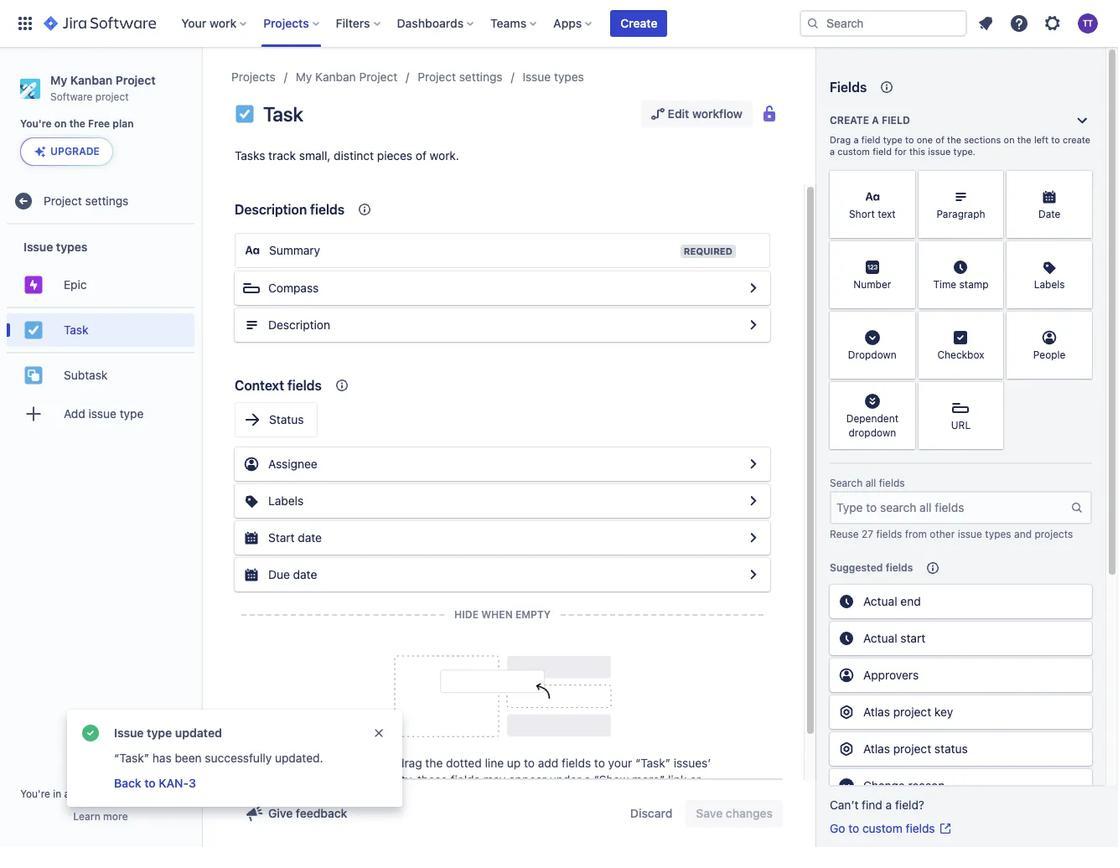 Task type: locate. For each thing, give the bounding box(es) containing it.
kanban
[[315, 70, 356, 84], [70, 73, 112, 87]]

1 vertical spatial description
[[268, 318, 330, 332]]

or down issues' at right
[[690, 773, 701, 787]]

1 vertical spatial open field configuration image
[[743, 528, 764, 548]]

field left for
[[873, 146, 892, 157]]

1 vertical spatial on
[[1004, 134, 1015, 145]]

field for drag
[[861, 134, 880, 145]]

0 vertical spatial more information image
[[893, 173, 913, 193]]

0 vertical spatial labels
[[1034, 279, 1065, 291]]

and
[[1014, 528, 1032, 541]]

actual left start
[[863, 631, 897, 645]]

issue down teams popup button
[[523, 70, 551, 84]]

2 vertical spatial more information image
[[982, 313, 1002, 334]]

fields up summary
[[310, 202, 345, 217]]

fields left this link will be opened in a new tab icon
[[906, 821, 935, 836]]

1 vertical spatial project settings
[[44, 194, 129, 208]]

kanban for my kanban project software project
[[70, 73, 112, 87]]

2 vertical spatial issue
[[114, 726, 144, 740]]

0 vertical spatial on
[[54, 117, 67, 130]]

or
[[383, 756, 394, 770], [690, 773, 701, 787]]

on
[[54, 117, 67, 130], [1004, 134, 1015, 145]]

settings
[[459, 70, 502, 84], [85, 194, 129, 208]]

0 horizontal spatial issue
[[88, 406, 116, 421]]

1 vertical spatial or
[[690, 773, 701, 787]]

27
[[862, 528, 873, 541]]

updated
[[175, 726, 222, 740]]

2 vertical spatial type
[[147, 726, 172, 740]]

be
[[487, 790, 500, 804]]

kanban for my kanban project
[[315, 70, 356, 84]]

more information image for dropdown
[[893, 313, 913, 334]]

drag up layout.
[[294, 756, 320, 770]]

0 vertical spatial open field configuration image
[[743, 278, 764, 298]]

settings down upgrade
[[85, 194, 129, 208]]

0 vertical spatial drag
[[830, 134, 851, 145]]

learn
[[73, 810, 100, 823]]

dependent
[[846, 412, 898, 425]]

description down compass
[[268, 318, 330, 332]]

epic
[[64, 277, 87, 292]]

1 vertical spatial task
[[64, 323, 88, 337]]

discard button
[[620, 800, 683, 827]]

project down atlas project key
[[893, 742, 931, 756]]

you're up upgrade button
[[20, 117, 52, 130]]

issue types for issue types link
[[523, 70, 584, 84]]

0 vertical spatial open field configuration image
[[743, 454, 764, 474]]

1 horizontal spatial or
[[690, 773, 701, 787]]

atlas project status
[[863, 742, 968, 756]]

field down create a field
[[861, 134, 880, 145]]

issue inside drag a field type to one of the sections on the left to create a custom field for this issue type.
[[928, 146, 951, 157]]

more information image
[[982, 173, 1002, 193], [1070, 173, 1090, 193], [893, 243, 913, 263], [1070, 243, 1090, 263], [893, 313, 913, 334], [1070, 313, 1090, 334], [893, 384, 913, 404]]

"task" up back
[[114, 751, 149, 765]]

description for description
[[268, 318, 330, 332]]

reuse 27 fields from other issue types and projects
[[830, 528, 1073, 541]]

field up for
[[882, 114, 910, 127]]

edit
[[668, 106, 689, 121]]

more information image for paragraph
[[982, 173, 1002, 193]]

1 vertical spatial create
[[830, 114, 869, 127]]

1 vertical spatial issue
[[88, 406, 116, 421]]

atlas for atlas project status
[[863, 742, 890, 756]]

1 horizontal spatial issue
[[928, 146, 951, 157]]

the up type.
[[947, 134, 961, 145]]

more information image for people
[[1070, 313, 1090, 334]]

0 horizontal spatial types
[[56, 240, 87, 254]]

more information about the context fields image
[[355, 199, 375, 220], [332, 375, 352, 396]]

atlas inside atlas project key "button"
[[863, 705, 890, 719]]

projects right work at the top of the page
[[263, 16, 309, 30]]

date
[[1038, 208, 1061, 221]]

compass button
[[235, 272, 770, 305]]

1 vertical spatial more information image
[[982, 243, 1002, 263]]

0 horizontal spatial on
[[54, 117, 67, 130]]

0 vertical spatial field
[[882, 114, 910, 127]]

0 horizontal spatial more information about the context fields image
[[332, 375, 352, 396]]

project down dashboards dropdown button
[[418, 70, 456, 84]]

more information image down stamp
[[982, 313, 1002, 334]]

0 vertical spatial projects
[[263, 16, 309, 30]]

appswitcher icon image
[[15, 13, 35, 34]]

2 horizontal spatial issue
[[523, 70, 551, 84]]

atlas inside atlas project status button
[[863, 742, 890, 756]]

your
[[181, 16, 206, 30]]

2 open field configuration image from the top
[[743, 315, 764, 335]]

a inside drag fields here or drag the dotted line up to add fields to your "task" issues' layout. when empty, these fields may appear under a "show more" link or may be hidden.
[[584, 773, 591, 787]]

2 horizontal spatial type
[[883, 134, 903, 145]]

0 horizontal spatial project settings
[[44, 194, 129, 208]]

drag inside drag a field type to one of the sections on the left to create a custom field for this issue type.
[[830, 134, 851, 145]]

to right back
[[144, 776, 156, 790]]

subtask
[[64, 368, 108, 382]]

banner
[[0, 0, 1118, 47]]

create down fields
[[830, 114, 869, 127]]

date for due date
[[293, 567, 317, 582]]

help image
[[1009, 13, 1029, 34]]

issue down one
[[928, 146, 951, 157]]

reason
[[908, 779, 945, 793]]

type inside drag a field type to one of the sections on the left to create a custom field for this issue type.
[[883, 134, 903, 145]]

1 vertical spatial date
[[293, 567, 317, 582]]

1 horizontal spatial my
[[296, 70, 312, 84]]

track
[[268, 148, 296, 163]]

0 vertical spatial description
[[235, 202, 307, 217]]

2 actual from the top
[[863, 631, 897, 645]]

3
[[189, 776, 196, 790]]

open field configuration image inside description button
[[743, 315, 764, 335]]

1 vertical spatial type
[[120, 406, 144, 421]]

tasks
[[235, 148, 265, 163]]

project settings
[[418, 70, 502, 84], [44, 194, 129, 208]]

types up epic
[[56, 240, 87, 254]]

your work button
[[176, 10, 253, 37]]

0 vertical spatial actual
[[863, 594, 897, 608]]

labels up the people
[[1034, 279, 1065, 291]]

on up upgrade button
[[54, 117, 67, 130]]

projects inside popup button
[[263, 16, 309, 30]]

create right apps dropdown button
[[620, 16, 657, 30]]

0 horizontal spatial my
[[50, 73, 67, 87]]

0 vertical spatial issue
[[928, 146, 951, 157]]

date right start on the left bottom of the page
[[298, 531, 322, 545]]

my right the projects link
[[296, 70, 312, 84]]

group containing issue types
[[7, 225, 194, 441]]

the up these
[[425, 756, 443, 770]]

status
[[269, 412, 304, 427]]

1 vertical spatial field
[[861, 134, 880, 145]]

type up for
[[883, 134, 903, 145]]

status
[[934, 742, 968, 756]]

start date button
[[235, 521, 770, 555]]

dismiss image
[[372, 727, 386, 740]]

project settings down dashboards dropdown button
[[418, 70, 502, 84]]

open field configuration image
[[743, 278, 764, 298], [743, 315, 764, 335], [743, 491, 764, 511]]

create for create a field
[[830, 114, 869, 127]]

dropdown
[[848, 349, 897, 362]]

1 horizontal spatial create
[[830, 114, 869, 127]]

dotted
[[446, 756, 482, 770]]

open field configuration image for summary
[[743, 278, 764, 298]]

link
[[668, 773, 687, 787]]

short text
[[849, 208, 896, 221]]

fields
[[310, 202, 345, 217], [287, 378, 322, 393], [879, 477, 905, 489], [876, 528, 902, 541], [886, 562, 913, 574], [323, 756, 353, 770], [562, 756, 591, 770], [451, 773, 480, 787], [906, 821, 935, 836]]

the left "free"
[[69, 117, 85, 130]]

may left be at the bottom left of the page
[[461, 790, 483, 804]]

1 open field configuration image from the top
[[743, 278, 764, 298]]

1 horizontal spatial drag
[[830, 134, 851, 145]]

atlas up change
[[863, 742, 890, 756]]

actual
[[863, 594, 897, 608], [863, 631, 897, 645]]

1 vertical spatial of
[[416, 148, 427, 163]]

issue right success image
[[114, 726, 144, 740]]

or up empty,
[[383, 756, 394, 770]]

open field configuration image inside labels button
[[743, 491, 764, 511]]

1 vertical spatial drag
[[294, 756, 320, 770]]

1 horizontal spatial project settings
[[418, 70, 502, 84]]

0 vertical spatial issue types
[[523, 70, 584, 84]]

1 vertical spatial project settings link
[[7, 185, 194, 218]]

managed
[[101, 788, 145, 800]]

more information image down for
[[893, 173, 913, 193]]

description fields
[[235, 202, 345, 217]]

more information image for text
[[893, 173, 913, 193]]

0 horizontal spatial task
[[64, 323, 88, 337]]

1 vertical spatial may
[[461, 790, 483, 804]]

project up plan
[[95, 90, 129, 103]]

settings image
[[1043, 13, 1063, 34]]

Type to search all fields text field
[[831, 493, 1070, 523]]

the
[[69, 117, 85, 130], [947, 134, 961, 145], [1017, 134, 1031, 145], [425, 756, 443, 770]]

add issue type button
[[7, 398, 194, 431]]

projects up issue type icon
[[231, 70, 276, 84]]

project left key
[[893, 705, 931, 719]]

2 vertical spatial field
[[873, 146, 892, 157]]

issue types up epic
[[23, 240, 87, 254]]

filters button
[[331, 10, 387, 37]]

more information about the context fields image down "distinct"
[[355, 199, 375, 220]]

2 horizontal spatial issue
[[958, 528, 982, 541]]

1 horizontal spatial on
[[1004, 134, 1015, 145]]

settings down teams
[[459, 70, 502, 84]]

create inside button
[[620, 16, 657, 30]]

1 vertical spatial you're
[[20, 788, 50, 800]]

labels up start on the left bottom of the page
[[268, 494, 304, 508]]

issue up "epic" link
[[23, 240, 53, 254]]

0 horizontal spatial or
[[383, 756, 394, 770]]

0 vertical spatial type
[[883, 134, 903, 145]]

subtask link
[[7, 359, 194, 393]]

you're left in
[[20, 788, 50, 800]]

actual end button
[[830, 585, 1092, 618]]

1 vertical spatial actual
[[863, 631, 897, 645]]

of right one
[[936, 134, 944, 145]]

0 vertical spatial more information about the context fields image
[[355, 199, 375, 220]]

to right the go
[[848, 821, 859, 836]]

0 horizontal spatial labels
[[268, 494, 304, 508]]

open field configuration image for due
[[743, 565, 764, 585]]

search image
[[806, 17, 820, 30]]

been
[[175, 751, 202, 765]]

1 open field configuration image from the top
[[743, 454, 764, 474]]

actual for actual start
[[863, 631, 897, 645]]

open field configuration image inside due date button
[[743, 565, 764, 585]]

1 vertical spatial issue types
[[23, 240, 87, 254]]

0 vertical spatial create
[[620, 16, 657, 30]]

feedback
[[296, 806, 347, 821]]

projects
[[1035, 528, 1073, 541]]

type up has
[[147, 726, 172, 740]]

distinct
[[334, 148, 374, 163]]

to up "show
[[594, 756, 605, 770]]

issue right add
[[88, 406, 116, 421]]

actual inside "button"
[[863, 631, 897, 645]]

successfully
[[205, 751, 272, 765]]

description for description fields
[[235, 202, 307, 217]]

kanban up software
[[70, 73, 112, 87]]

1 actual from the top
[[863, 594, 897, 608]]

group
[[7, 225, 194, 441]]

0 vertical spatial you're
[[20, 117, 52, 130]]

fields right all
[[879, 477, 905, 489]]

fields up status
[[287, 378, 322, 393]]

dropdown
[[849, 427, 896, 439]]

2 vertical spatial types
[[985, 528, 1011, 541]]

issue
[[523, 70, 551, 84], [23, 240, 53, 254], [114, 726, 144, 740]]

2 vertical spatial open field configuration image
[[743, 565, 764, 585]]

0 horizontal spatial type
[[120, 406, 144, 421]]

2 you're from the top
[[20, 788, 50, 800]]

actual inside button
[[863, 594, 897, 608]]

0 horizontal spatial of
[[416, 148, 427, 163]]

project settings link down upgrade
[[7, 185, 194, 218]]

types left and
[[985, 528, 1011, 541]]

projects for the projects link
[[231, 70, 276, 84]]

hide
[[454, 608, 479, 621]]

more information image for labels
[[1070, 243, 1090, 263]]

description inside button
[[268, 318, 330, 332]]

types
[[554, 70, 584, 84], [56, 240, 87, 254], [985, 528, 1011, 541]]

0 horizontal spatial issue types
[[23, 240, 87, 254]]

approvers
[[863, 668, 919, 682]]

1 vertical spatial open field configuration image
[[743, 315, 764, 335]]

of inside drag a field type to one of the sections on the left to create a custom field for this issue type.
[[936, 134, 944, 145]]

custom inside drag a field type to one of the sections on the left to create a custom field for this issue type.
[[838, 146, 870, 157]]

1 horizontal spatial settings
[[459, 70, 502, 84]]

0 vertical spatial project settings link
[[418, 67, 502, 87]]

0 horizontal spatial project settings link
[[7, 185, 194, 218]]

1 horizontal spatial type
[[147, 726, 172, 740]]

to right left
[[1051, 134, 1060, 145]]

type down subtask link
[[120, 406, 144, 421]]

1 horizontal spatial of
[[936, 134, 944, 145]]

0 vertical spatial types
[[554, 70, 584, 84]]

on right sections
[[1004, 134, 1015, 145]]

custom down can't find a field?
[[862, 821, 902, 836]]

issue types down 'apps'
[[523, 70, 584, 84]]

0 horizontal spatial kanban
[[70, 73, 112, 87]]

create button
[[610, 10, 668, 37]]

3 open field configuration image from the top
[[743, 565, 764, 585]]

custom down create a field
[[838, 146, 870, 157]]

jira software image
[[44, 13, 156, 34], [44, 13, 156, 34]]

atlas for atlas project key
[[863, 705, 890, 719]]

one
[[917, 134, 933, 145]]

project settings link down dashboards dropdown button
[[418, 67, 502, 87]]

these
[[417, 773, 447, 787]]

1 you're from the top
[[20, 117, 52, 130]]

1 vertical spatial settings
[[85, 194, 129, 208]]

actual start button
[[830, 622, 1092, 655]]

actual left end
[[863, 594, 897, 608]]

0 vertical spatial of
[[936, 134, 944, 145]]

software
[[50, 90, 93, 103]]

1 horizontal spatial project settings link
[[418, 67, 502, 87]]

issues'
[[674, 756, 711, 770]]

give
[[268, 806, 293, 821]]

2 atlas from the top
[[863, 742, 890, 756]]

assignee button
[[235, 448, 770, 481]]

you're for you're in a team-managed project
[[20, 788, 50, 800]]

labels inside button
[[268, 494, 304, 508]]

1 vertical spatial types
[[56, 240, 87, 254]]

atlas down the approvers
[[863, 705, 890, 719]]

task inside group
[[64, 323, 88, 337]]

1 horizontal spatial issue types
[[523, 70, 584, 84]]

open field configuration image
[[743, 454, 764, 474], [743, 528, 764, 548], [743, 565, 764, 585]]

open field configuration image inside compass "button"
[[743, 278, 764, 298]]

"show
[[594, 773, 629, 787]]

add
[[64, 406, 85, 421]]

fields up under
[[562, 756, 591, 770]]

my inside my kanban project software project
[[50, 73, 67, 87]]

1 vertical spatial labels
[[268, 494, 304, 508]]

3 open field configuration image from the top
[[743, 491, 764, 511]]

kanban down "filters"
[[315, 70, 356, 84]]

types down apps dropdown button
[[554, 70, 584, 84]]

project
[[359, 70, 397, 84], [418, 70, 456, 84], [115, 73, 156, 87], [44, 194, 82, 208]]

description
[[235, 202, 307, 217], [268, 318, 330, 332]]

discard
[[630, 806, 673, 821]]

hidden.
[[503, 790, 544, 804]]

description up summary
[[235, 202, 307, 217]]

0 vertical spatial custom
[[838, 146, 870, 157]]

0 horizontal spatial drag
[[294, 756, 320, 770]]

type
[[883, 134, 903, 145], [120, 406, 144, 421], [147, 726, 172, 740]]

2 horizontal spatial types
[[985, 528, 1011, 541]]

fields left more information about the suggested fields image
[[886, 562, 913, 574]]

0 vertical spatial may
[[483, 773, 506, 787]]

filters
[[336, 16, 370, 30]]

1 horizontal spatial kanban
[[315, 70, 356, 84]]

2 open field configuration image from the top
[[743, 528, 764, 548]]

of left work.
[[416, 148, 427, 163]]

type.
[[953, 146, 976, 157]]

up
[[507, 756, 521, 770]]

0 vertical spatial date
[[298, 531, 322, 545]]

"task" up more"
[[635, 756, 671, 770]]

date right the due
[[293, 567, 317, 582]]

other
[[930, 528, 955, 541]]

task right issue type icon
[[263, 102, 303, 126]]

1 horizontal spatial "task"
[[635, 756, 671, 770]]

1 atlas from the top
[[863, 705, 890, 719]]

issue types inside group
[[23, 240, 87, 254]]

0 vertical spatial project settings
[[418, 70, 502, 84]]

0 horizontal spatial issue
[[23, 240, 53, 254]]

workflow
[[692, 106, 743, 121]]

kanban inside my kanban project software project
[[70, 73, 112, 87]]

drag inside drag fields here or drag the dotted line up to add fields to your "task" issues' layout. when empty, these fields may appear under a "show more" link or may be hidden.
[[294, 756, 320, 770]]

issue types
[[523, 70, 584, 84], [23, 240, 87, 254]]

my up software
[[50, 73, 67, 87]]

project up plan
[[115, 73, 156, 87]]

more information image
[[893, 173, 913, 193], [982, 243, 1002, 263], [982, 313, 1002, 334]]

number
[[853, 279, 891, 291]]

"task"
[[114, 751, 149, 765], [635, 756, 671, 770]]

drag down create a field
[[830, 134, 851, 145]]

project down filters popup button
[[359, 70, 397, 84]]

more information image up stamp
[[982, 243, 1002, 263]]

issue right other
[[958, 528, 982, 541]]

more information about the context fields image right context fields
[[332, 375, 352, 396]]

0 horizontal spatial create
[[620, 16, 657, 30]]

may down line
[[483, 773, 506, 787]]

1 vertical spatial projects
[[231, 70, 276, 84]]

projects
[[263, 16, 309, 30], [231, 70, 276, 84]]

back to kan-3 link
[[114, 776, 196, 790]]

project settings down upgrade
[[44, 194, 129, 208]]

banner containing your work
[[0, 0, 1118, 47]]

back
[[114, 776, 141, 790]]

task down epic
[[64, 323, 88, 337]]

empty,
[[378, 773, 414, 787]]

atlas project key button
[[830, 696, 1092, 729]]

to up 'this'
[[905, 134, 914, 145]]

here
[[356, 756, 380, 770]]

open field configuration image inside start date button
[[743, 528, 764, 548]]

1 horizontal spatial more information about the context fields image
[[355, 199, 375, 220]]



Task type: describe. For each thing, give the bounding box(es) containing it.
change reason button
[[830, 769, 1092, 803]]

"task" has been successfully updated.
[[114, 751, 323, 765]]

work
[[209, 16, 237, 30]]

notifications image
[[976, 13, 996, 34]]

work.
[[430, 148, 459, 163]]

due date
[[268, 567, 317, 582]]

go to custom fields link
[[830, 821, 952, 837]]

more information about the suggested fields image
[[923, 558, 943, 578]]

the left left
[[1017, 134, 1031, 145]]

edit workflow
[[668, 106, 743, 121]]

project left 3
[[148, 788, 181, 800]]

upgrade
[[50, 145, 100, 158]]

pieces
[[377, 148, 412, 163]]

labels button
[[235, 484, 770, 518]]

issue types for group at the left of page containing issue types
[[23, 240, 87, 254]]

context
[[235, 378, 284, 393]]

under
[[550, 773, 581, 787]]

issue types link
[[523, 67, 584, 87]]

issue inside button
[[88, 406, 116, 421]]

give feedback
[[268, 806, 347, 821]]

add issue type
[[64, 406, 144, 421]]

drag a field type to one of the sections on the left to create a custom field for this issue type.
[[830, 134, 1090, 157]]

kan-
[[159, 776, 189, 790]]

more information image for number
[[893, 243, 913, 263]]

primary element
[[10, 0, 800, 47]]

0 horizontal spatial "task"
[[114, 751, 149, 765]]

my for my kanban project software project
[[50, 73, 67, 87]]

free
[[88, 117, 110, 130]]

dependent dropdown
[[846, 412, 898, 439]]

project down upgrade button
[[44, 194, 82, 208]]

add
[[538, 756, 558, 770]]

line
[[485, 756, 504, 770]]

more information image for date
[[1070, 173, 1090, 193]]

0 vertical spatial issue
[[523, 70, 551, 84]]

drag for drag a field type to one of the sections on the left to create a custom field for this issue type.
[[830, 134, 851, 145]]

left
[[1034, 134, 1049, 145]]

start
[[268, 531, 295, 545]]

go
[[830, 821, 845, 836]]

more information about the fields image
[[877, 77, 897, 97]]

fields up layout.
[[323, 756, 353, 770]]

date for start date
[[298, 531, 322, 545]]

sidebar navigation image
[[183, 67, 220, 101]]

1 horizontal spatial labels
[[1034, 279, 1065, 291]]

find
[[862, 798, 882, 812]]

for
[[894, 146, 907, 157]]

2 vertical spatial issue
[[958, 528, 982, 541]]

my kanban project software project
[[50, 73, 156, 103]]

drag for drag fields here or drag the dotted line up to add fields to your "task" issues' layout. when empty, these fields may appear under a "show more" link or may be hidden.
[[294, 756, 320, 770]]

Search field
[[800, 10, 967, 37]]

project inside my kanban project software project
[[95, 90, 129, 103]]

issue type icon image
[[235, 104, 255, 124]]

teams button
[[485, 10, 543, 37]]

1 horizontal spatial types
[[554, 70, 584, 84]]

context fields
[[235, 378, 322, 393]]

fields inside go to custom fields link
[[906, 821, 935, 836]]

small,
[[299, 148, 331, 163]]

0 vertical spatial settings
[[459, 70, 502, 84]]

my for my kanban project
[[296, 70, 312, 84]]

compass
[[268, 281, 319, 295]]

projects link
[[231, 67, 276, 87]]

actual for actual end
[[863, 594, 897, 608]]

time
[[933, 279, 956, 291]]

start date
[[268, 531, 322, 545]]

task group
[[7, 307, 194, 352]]

project inside button
[[893, 742, 931, 756]]

open field configuration image for assignee
[[743, 491, 764, 511]]

you're for you're on the free plan
[[20, 117, 52, 130]]

open field configuration image inside assignee button
[[743, 454, 764, 474]]

in
[[53, 788, 61, 800]]

fields down dotted on the left of page
[[451, 773, 480, 787]]

team-
[[73, 788, 101, 800]]

this link will be opened in a new tab image
[[938, 822, 952, 836]]

teams
[[490, 16, 526, 30]]

upgrade button
[[21, 139, 112, 165]]

short
[[849, 208, 875, 221]]

project inside my kanban project software project
[[115, 73, 156, 87]]

atlas project status button
[[830, 732, 1092, 766]]

1 vertical spatial custom
[[862, 821, 902, 836]]

to inside button
[[144, 776, 156, 790]]

suggested fields
[[830, 562, 913, 574]]

success image
[[80, 723, 101, 743]]

paragraph
[[937, 208, 985, 221]]

more information image for stamp
[[982, 243, 1002, 263]]

"task" inside drag fields here or drag the dotted line up to add fields to your "task" issues' layout. when empty, these fields may appear under a "show more" link or may be hidden.
[[635, 756, 671, 770]]

your work
[[181, 16, 237, 30]]

more information about the context fields image for context fields
[[332, 375, 352, 396]]

you're on the free plan
[[20, 117, 134, 130]]

appear
[[509, 773, 547, 787]]

to right up at the left of page
[[524, 756, 535, 770]]

type inside button
[[120, 406, 144, 421]]

on inside drag a field type to one of the sections on the left to create a custom field for this issue type.
[[1004, 134, 1015, 145]]

create for create
[[620, 16, 657, 30]]

change
[[863, 779, 905, 793]]

suggested
[[830, 562, 883, 574]]

fields
[[830, 80, 867, 95]]

open field configuration image for start
[[743, 528, 764, 548]]

apps button
[[548, 10, 599, 37]]

epic link
[[7, 268, 194, 302]]

tasks track small, distinct pieces of work.
[[235, 148, 459, 163]]

sections
[[964, 134, 1001, 145]]

fields right the 27
[[876, 528, 902, 541]]

due
[[268, 567, 290, 582]]

the inside drag fields here or drag the dotted line up to add fields to your "task" issues' layout. when empty, these fields may appear under a "show more" link or may be hidden.
[[425, 756, 443, 770]]

projects for "projects" popup button
[[263, 16, 309, 30]]

more information image for dependent dropdown
[[893, 384, 913, 404]]

0 vertical spatial task
[[263, 102, 303, 126]]

actual start
[[863, 631, 926, 645]]

end
[[900, 594, 921, 608]]

dashboards
[[397, 16, 464, 30]]

go to custom fields
[[830, 821, 935, 836]]

add issue type image
[[23, 404, 44, 424]]

people
[[1033, 349, 1066, 362]]

0 vertical spatial or
[[383, 756, 394, 770]]

1 vertical spatial issue
[[23, 240, 53, 254]]

field for create
[[882, 114, 910, 127]]

your profile and settings image
[[1078, 13, 1098, 34]]

1 horizontal spatial issue
[[114, 726, 144, 740]]

more information about the context fields image for description fields
[[355, 199, 375, 220]]

required
[[684, 246, 733, 256]]

back to kan-3
[[114, 776, 196, 790]]

drag
[[397, 756, 422, 770]]

reuse
[[830, 528, 859, 541]]

all
[[865, 477, 876, 489]]

key
[[934, 705, 953, 719]]

has
[[152, 751, 172, 765]]

0 horizontal spatial settings
[[85, 194, 129, 208]]

create a field
[[830, 114, 910, 127]]

project inside my kanban project link
[[359, 70, 397, 84]]

project inside "button"
[[893, 705, 931, 719]]

checkbox
[[937, 349, 984, 362]]

summary
[[269, 243, 320, 257]]

apps
[[553, 16, 582, 30]]

create
[[1063, 134, 1090, 145]]

back to kan-3 button
[[112, 774, 198, 794]]

your
[[608, 756, 632, 770]]



Task type: vqa. For each thing, say whether or not it's contained in the screenshot.
the rightmost Project Settings link
yes



